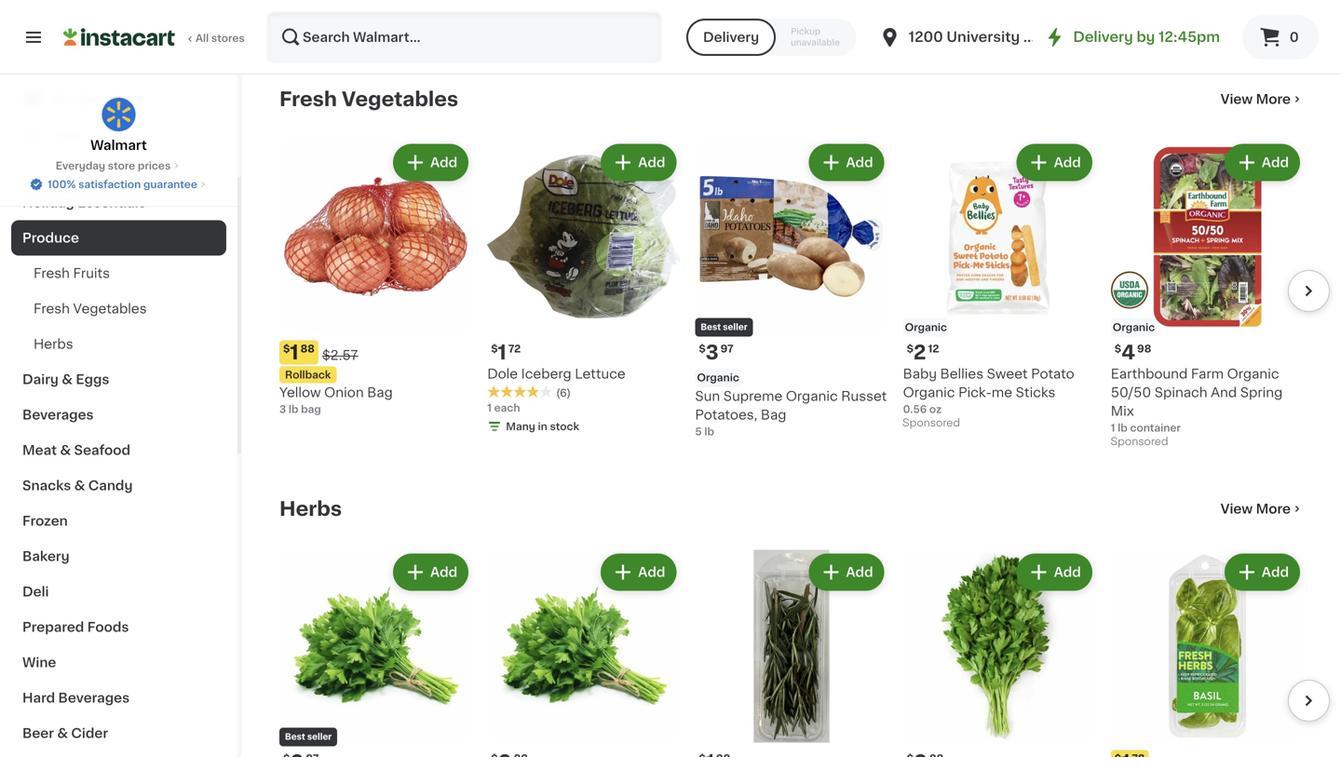 Task type: vqa. For each thing, say whether or not it's contained in the screenshot.
the left "Marie Callender's Chocolate Satin Pie Frozen Dessert"
no



Task type: locate. For each thing, give the bounding box(es) containing it.
$ left 97
[[699, 344, 706, 354]]

1 horizontal spatial herbs link
[[279, 498, 342, 520]]

$ inside "$ 4 98"
[[1115, 344, 1122, 354]]

1200 university ave button
[[879, 11, 1050, 63]]

view more for fresh vegetables
[[1221, 92, 1291, 106]]

0 vertical spatial bag
[[367, 386, 393, 399]]

1 left 88
[[290, 343, 299, 362]]

lb down mix
[[1118, 423, 1128, 433]]

product group
[[1111, 0, 1304, 51], [279, 140, 472, 417], [487, 140, 680, 438], [695, 140, 888, 439], [903, 140, 1096, 434], [1111, 140, 1304, 452], [279, 550, 472, 757], [487, 550, 680, 757], [695, 550, 888, 757], [903, 550, 1096, 757], [1111, 550, 1304, 757]]

$ up baby
[[907, 344, 914, 354]]

fresh
[[279, 89, 337, 109], [34, 267, 70, 280], [34, 302, 70, 315]]

sun supreme organic russet potatoes, bag 5 lb
[[695, 390, 887, 437]]

$ inside $ 2 12
[[907, 344, 914, 354]]

in
[[538, 421, 547, 432]]

0 vertical spatial 3
[[706, 343, 719, 362]]

0 vertical spatial beverages
[[22, 408, 94, 421]]

&
[[62, 373, 73, 386], [60, 444, 71, 457], [74, 479, 85, 492], [57, 727, 68, 740]]

0 vertical spatial item carousel region
[[253, 133, 1330, 468]]

lb right 5
[[704, 427, 714, 437]]

mix
[[1111, 405, 1134, 418]]

0 horizontal spatial bag
[[367, 386, 393, 399]]

$ inside $ 1 72
[[491, 344, 498, 354]]

1 horizontal spatial vegetables
[[342, 89, 458, 109]]

1 vertical spatial item carousel region
[[253, 542, 1330, 757]]

0 vertical spatial herbs
[[34, 338, 73, 351]]

item carousel region containing 1
[[253, 133, 1330, 468]]

$ for 1
[[491, 344, 498, 354]]

3 left 97
[[706, 343, 719, 362]]

delivery by 12:45pm link
[[1043, 26, 1220, 48]]

bag inside yellow onion bag 3 lb bag
[[367, 386, 393, 399]]

0 horizontal spatial lb
[[289, 404, 299, 414]]

beer & cider
[[22, 727, 108, 740]]

1
[[290, 343, 299, 362], [498, 343, 506, 362], [487, 403, 492, 413], [1111, 423, 1115, 433]]

organic inside baby bellies sweet potato organic pick-me sticks 0.56 oz
[[903, 386, 955, 399]]

& inside beer & cider link
[[57, 727, 68, 740]]

0 horizontal spatial 3
[[279, 404, 286, 414]]

0 vertical spatial fresh vegetables
[[279, 89, 458, 109]]

meat & seafood
[[22, 444, 130, 457]]

2 item carousel region from the top
[[253, 542, 1330, 757]]

bag down supreme
[[761, 408, 786, 421]]

organic
[[905, 322, 947, 333], [1113, 322, 1155, 333], [1227, 367, 1279, 380], [697, 373, 739, 383], [903, 386, 955, 399], [786, 390, 838, 403]]

0 horizontal spatial 12
[[928, 344, 939, 354]]

me
[[992, 386, 1012, 399]]

0 vertical spatial more
[[1256, 92, 1291, 106]]

$ for 3
[[699, 344, 706, 354]]

organic inside earthbound farm organic 50/50 spinach and spring mix 1 lb container
[[1227, 367, 1279, 380]]

100%
[[48, 179, 76, 190]]

dairy
[[22, 373, 59, 386]]

product group containing 3
[[695, 140, 888, 439]]

herbs link
[[11, 326, 226, 362], [279, 498, 342, 520]]

wine
[[22, 656, 56, 669]]

1 down mix
[[1111, 423, 1115, 433]]

many
[[506, 421, 535, 432]]

1 vertical spatial sponsored badge image
[[903, 418, 959, 429]]

12
[[1111, 21, 1122, 31], [928, 344, 939, 354]]

12 inside $ 2 12
[[928, 344, 939, 354]]

meat & seafood link
[[11, 433, 226, 468]]

best seller
[[701, 323, 748, 332], [285, 733, 332, 741]]

0 vertical spatial 12
[[1111, 21, 1122, 31]]

oz right '0.56'
[[929, 404, 942, 414]]

0 vertical spatial vegetables
[[342, 89, 458, 109]]

1 left 72 on the top of page
[[498, 343, 506, 362]]

foods
[[87, 621, 129, 634]]

product group containing 12 oz
[[1111, 0, 1304, 51]]

1 horizontal spatial lb
[[704, 427, 714, 437]]

3 down yellow in the left bottom of the page
[[279, 404, 286, 414]]

lb left the bag
[[289, 404, 299, 414]]

5 $ from the left
[[1115, 344, 1122, 354]]

3 $ from the left
[[491, 344, 498, 354]]

0 vertical spatial best
[[701, 323, 721, 332]]

sponsored badge image down '0.56'
[[903, 418, 959, 429]]

$ for 4
[[1115, 344, 1122, 354]]

3
[[706, 343, 719, 362], [279, 404, 286, 414]]

wine link
[[11, 645, 226, 680]]

& inside snacks & candy 'link'
[[74, 479, 85, 492]]

1 horizontal spatial oz
[[1124, 21, 1137, 31]]

deli link
[[11, 574, 226, 610]]

2 horizontal spatial lb
[[1118, 423, 1128, 433]]

1 horizontal spatial best
[[701, 323, 721, 332]]

guarantee
[[143, 179, 197, 190]]

spinach
[[1155, 386, 1208, 399]]

0 vertical spatial view
[[1221, 92, 1253, 106]]

1 horizontal spatial best seller
[[701, 323, 748, 332]]

bellies
[[940, 367, 984, 380]]

item carousel region for herbs
[[253, 542, 1330, 757]]

1 view more from the top
[[1221, 92, 1291, 106]]

1 vertical spatial best
[[285, 733, 305, 741]]

bag
[[367, 386, 393, 399], [761, 408, 786, 421]]

12 right 2
[[928, 344, 939, 354]]

1 vertical spatial beverages
[[58, 692, 130, 705]]

1 vertical spatial herbs link
[[279, 498, 342, 520]]

hard
[[22, 692, 55, 705]]

0 vertical spatial view more link
[[1221, 90, 1304, 108]]

0 vertical spatial seller
[[723, 323, 748, 332]]

1 vertical spatial view more link
[[1221, 500, 1304, 518]]

0 horizontal spatial delivery
[[703, 31, 759, 44]]

1 $ from the left
[[283, 344, 290, 354]]

sun
[[695, 390, 720, 403]]

everyday store prices link
[[56, 158, 182, 173]]

organic left russet
[[786, 390, 838, 403]]

farm
[[1191, 367, 1224, 380]]

fresh vegetables
[[279, 89, 458, 109], [34, 302, 147, 315]]

2 more from the top
[[1256, 502, 1291, 515]]

2 $ from the left
[[699, 344, 706, 354]]

$ left 98
[[1115, 344, 1122, 354]]

None search field
[[266, 11, 662, 63]]

lb
[[289, 404, 299, 414], [1118, 423, 1128, 433], [704, 427, 714, 437]]

vegetables down fresh fruits link
[[73, 302, 147, 315]]

dole
[[487, 367, 518, 380]]

& inside "meat & seafood" link
[[60, 444, 71, 457]]

delivery inside button
[[703, 31, 759, 44]]

many in stock
[[506, 421, 579, 432]]

& left candy
[[74, 479, 85, 492]]

beverages up cider
[[58, 692, 130, 705]]

russet
[[841, 390, 887, 403]]

1 vertical spatial vegetables
[[73, 302, 147, 315]]

holiday
[[22, 196, 74, 209]]

0 horizontal spatial seller
[[307, 733, 332, 741]]

snacks
[[22, 479, 71, 492]]

bag right onion
[[367, 386, 393, 399]]

& left eggs
[[62, 373, 73, 386]]

essentials
[[77, 196, 146, 209]]

yellow onion bag 3 lb bag
[[279, 386, 393, 414]]

best inside button
[[285, 733, 305, 741]]

1 horizontal spatial seller
[[723, 323, 748, 332]]

1 vertical spatial more
[[1256, 502, 1291, 515]]

sponsored badge image down container
[[1111, 437, 1167, 448]]

organic up 98
[[1113, 322, 1155, 333]]

all
[[196, 33, 209, 43]]

3 inside yellow onion bag 3 lb bag
[[279, 404, 286, 414]]

store
[[108, 161, 135, 171]]

0 vertical spatial herbs link
[[11, 326, 226, 362]]

1 vertical spatial seller
[[307, 733, 332, 741]]

beverages link
[[11, 397, 226, 433]]

$ inside $ 3 97
[[699, 344, 706, 354]]

0 horizontal spatial oz
[[929, 404, 942, 414]]

walmart link
[[91, 97, 147, 155]]

oz left by
[[1124, 21, 1137, 31]]

1 item carousel region from the top
[[253, 133, 1330, 468]]

0 horizontal spatial vegetables
[[73, 302, 147, 315]]

and
[[1211, 386, 1237, 399]]

1 horizontal spatial herbs
[[279, 499, 342, 519]]

1 vertical spatial view
[[1221, 502, 1253, 515]]

vegetables down search field
[[342, 89, 458, 109]]

1 vertical spatial view more
[[1221, 502, 1291, 515]]

organic up spring
[[1227, 367, 1279, 380]]

1 view from the top
[[1221, 92, 1253, 106]]

1 vertical spatial 12
[[928, 344, 939, 354]]

container
[[1130, 423, 1181, 433]]

1200
[[909, 30, 943, 44]]

1 horizontal spatial bag
[[761, 408, 786, 421]]

$ left 88
[[283, 344, 290, 354]]

sponsored badge image down 12 oz
[[1111, 35, 1167, 46]]

instacart logo image
[[63, 26, 175, 48]]

0 vertical spatial fresh vegetables link
[[279, 88, 458, 110]]

lb inside earthbound farm organic 50/50 spinach and spring mix 1 lb container
[[1118, 423, 1128, 433]]

12 oz button
[[1111, 0, 1304, 34]]

0
[[1290, 31, 1299, 44]]

0 vertical spatial oz
[[1124, 21, 1137, 31]]

& inside dairy & eggs link
[[62, 373, 73, 386]]

0 horizontal spatial best
[[285, 733, 305, 741]]

1 horizontal spatial 3
[[706, 343, 719, 362]]

lb inside yellow onion bag 3 lb bag
[[289, 404, 299, 414]]

view more
[[1221, 92, 1291, 106], [1221, 502, 1291, 515]]

1 horizontal spatial fresh vegetables
[[279, 89, 458, 109]]

& right meat at the bottom left of the page
[[60, 444, 71, 457]]

view more link
[[1221, 90, 1304, 108], [1221, 500, 1304, 518]]

recipes
[[52, 93, 107, 106]]

0 horizontal spatial herbs link
[[11, 326, 226, 362]]

vegetables
[[342, 89, 458, 109], [73, 302, 147, 315]]

iceberg
[[521, 367, 572, 380]]

1 vertical spatial bag
[[761, 408, 786, 421]]

$ left 72 on the top of page
[[491, 344, 498, 354]]

more for herbs
[[1256, 502, 1291, 515]]

item badge image
[[1111, 272, 1148, 309]]

herbs
[[34, 338, 73, 351], [279, 499, 342, 519]]

view
[[1221, 92, 1253, 106], [1221, 502, 1253, 515]]

& for dairy
[[62, 373, 73, 386]]

0 horizontal spatial fresh vegetables
[[34, 302, 147, 315]]

frozen
[[22, 515, 68, 528]]

1 view more link from the top
[[1221, 90, 1304, 108]]

12 inside button
[[1111, 21, 1122, 31]]

97
[[721, 344, 734, 354]]

add
[[430, 156, 457, 169], [638, 156, 665, 169], [846, 156, 873, 169], [1054, 156, 1081, 169], [1262, 156, 1289, 169], [430, 566, 457, 579], [638, 566, 665, 579], [846, 566, 873, 579], [1054, 566, 1081, 579], [1262, 566, 1289, 579]]

product group containing 2
[[903, 140, 1096, 434]]

0 vertical spatial view more
[[1221, 92, 1291, 106]]

$ 3 97
[[699, 343, 734, 362]]

sticks
[[1016, 386, 1056, 399]]

2 view from the top
[[1221, 502, 1253, 515]]

1 vertical spatial best seller
[[285, 733, 332, 741]]

1 more from the top
[[1256, 92, 1291, 106]]

2 view more link from the top
[[1221, 500, 1304, 518]]

item carousel region containing add
[[253, 542, 1330, 757]]

1 vertical spatial 3
[[279, 404, 286, 414]]

& right beer
[[57, 727, 68, 740]]

0.56
[[903, 404, 927, 414]]

item carousel region
[[253, 133, 1330, 468], [253, 542, 1330, 757]]

0 horizontal spatial best seller
[[285, 733, 332, 741]]

beverages down the dairy & eggs
[[22, 408, 94, 421]]

sponsored badge image
[[1111, 35, 1167, 46], [903, 418, 959, 429], [1111, 437, 1167, 448]]

seller
[[723, 323, 748, 332], [307, 733, 332, 741]]

1 horizontal spatial 12
[[1111, 21, 1122, 31]]

1 horizontal spatial fresh vegetables link
[[279, 88, 458, 110]]

candy
[[88, 479, 133, 492]]

1 vertical spatial oz
[[929, 404, 942, 414]]

organic down baby
[[903, 386, 955, 399]]

bakery
[[22, 550, 69, 563]]

1 horizontal spatial delivery
[[1073, 30, 1133, 44]]

2 view more from the top
[[1221, 502, 1291, 515]]

beverages inside 'link'
[[22, 408, 94, 421]]

2 vertical spatial sponsored badge image
[[1111, 437, 1167, 448]]

view more for herbs
[[1221, 502, 1291, 515]]

4 $ from the left
[[907, 344, 914, 354]]

12 left by
[[1111, 21, 1122, 31]]

1 vertical spatial fresh vegetables link
[[11, 291, 226, 326]]



Task type: describe. For each thing, give the bounding box(es) containing it.
12 oz
[[1111, 21, 1137, 31]]

seafood
[[74, 444, 130, 457]]

eggs
[[76, 373, 109, 386]]

sponsored badge image for 2
[[903, 418, 959, 429]]

dairy & eggs
[[22, 373, 109, 386]]

supreme
[[723, 390, 783, 403]]

100% satisfaction guarantee
[[48, 179, 197, 190]]

& for beer
[[57, 727, 68, 740]]

snacks & candy
[[22, 479, 133, 492]]

baby bellies sweet potato organic pick-me sticks 0.56 oz
[[903, 367, 1075, 414]]

item carousel region for fresh vegetables
[[253, 133, 1330, 468]]

oz inside button
[[1124, 21, 1137, 31]]

walmart logo image
[[101, 97, 136, 132]]

view for herbs
[[1221, 502, 1253, 515]]

oz inside baby bellies sweet potato organic pick-me sticks 0.56 oz
[[929, 404, 942, 414]]

delivery for delivery
[[703, 31, 759, 44]]

beer
[[22, 727, 54, 740]]

0 vertical spatial best seller
[[701, 323, 748, 332]]

5
[[695, 427, 702, 437]]

1200 university ave
[[909, 30, 1050, 44]]

$1.78 original price: $1.98 element
[[1111, 750, 1304, 757]]

hard beverages
[[22, 692, 130, 705]]

$ 4 98
[[1115, 343, 1151, 362]]

(6)
[[556, 388, 571, 398]]

12:45pm
[[1159, 30, 1220, 44]]

1 inside earthbound farm organic 50/50 spinach and spring mix 1 lb container
[[1111, 423, 1115, 433]]

everyday store prices
[[56, 161, 171, 171]]

view more link for fresh vegetables
[[1221, 90, 1304, 108]]

yellow
[[279, 386, 321, 399]]

baby
[[903, 367, 937, 380]]

dole iceberg lettuce
[[487, 367, 626, 380]]

view more link for herbs
[[1221, 500, 1304, 518]]

ave
[[1023, 30, 1050, 44]]

Search field
[[268, 13, 660, 61]]

0 vertical spatial sponsored badge image
[[1111, 35, 1167, 46]]

view for fresh vegetables
[[1221, 92, 1253, 106]]

holiday essentials
[[22, 196, 146, 209]]

0 vertical spatial fresh
[[279, 89, 337, 109]]

produce
[[22, 231, 79, 244]]

prepared
[[22, 621, 84, 634]]

$1.88 original price: $2.57 element
[[279, 340, 472, 365]]

delivery button
[[686, 19, 776, 56]]

produce link
[[11, 220, 226, 256]]

prices
[[138, 161, 171, 171]]

bag inside sun supreme organic russet potatoes, bag 5 lb
[[761, 408, 786, 421]]

$ 2 12
[[907, 343, 939, 362]]

stores
[[211, 33, 245, 43]]

98
[[1137, 344, 1151, 354]]

$ 1 88 $2.57
[[283, 343, 358, 362]]

prepared foods link
[[11, 610, 226, 645]]

1 each
[[487, 403, 520, 413]]

best seller button
[[279, 550, 472, 757]]

$ for 2
[[907, 344, 914, 354]]

frozen link
[[11, 503, 226, 539]]

spring
[[1240, 386, 1283, 399]]

50/50
[[1111, 386, 1151, 399]]

lists
[[52, 130, 84, 143]]

1 vertical spatial fresh
[[34, 267, 70, 280]]

hard beverages link
[[11, 680, 226, 716]]

more for fresh vegetables
[[1256, 92, 1291, 106]]

0 horizontal spatial fresh vegetables link
[[11, 291, 226, 326]]

$2.57
[[322, 349, 358, 362]]

service type group
[[686, 19, 857, 56]]

potato
[[1031, 367, 1075, 380]]

sponsored badge image for 4
[[1111, 437, 1167, 448]]

100% satisfaction guarantee button
[[29, 173, 209, 192]]

& for meat
[[60, 444, 71, 457]]

all stores
[[196, 33, 245, 43]]

satisfaction
[[78, 179, 141, 190]]

onion
[[324, 386, 364, 399]]

seller inside button
[[307, 733, 332, 741]]

best seller inside button
[[285, 733, 332, 741]]

product group containing 4
[[1111, 140, 1304, 452]]

stock
[[550, 421, 579, 432]]

organic up sun
[[697, 373, 739, 383]]

fruits
[[73, 267, 110, 280]]

organic inside sun supreme organic russet potatoes, bag 5 lb
[[786, 390, 838, 403]]

walmart
[[91, 139, 147, 152]]

lettuce
[[575, 367, 626, 380]]

beer & cider link
[[11, 716, 226, 751]]

rollback
[[285, 370, 331, 380]]

pick-
[[958, 386, 992, 399]]

2 vertical spatial fresh
[[34, 302, 70, 315]]

bakery link
[[11, 539, 226, 574]]

delivery for delivery by 12:45pm
[[1073, 30, 1133, 44]]

fresh fruits link
[[11, 256, 226, 291]]

lb inside sun supreme organic russet potatoes, bag 5 lb
[[704, 427, 714, 437]]

1 vertical spatial fresh vegetables
[[34, 302, 147, 315]]

organic up $ 2 12
[[905, 322, 947, 333]]

by
[[1137, 30, 1155, 44]]

dairy & eggs link
[[11, 362, 226, 397]]

potatoes,
[[695, 408, 757, 421]]

0 horizontal spatial herbs
[[34, 338, 73, 351]]

all stores link
[[63, 11, 246, 63]]

1 left each
[[487, 403, 492, 413]]

& for snacks
[[74, 479, 85, 492]]

delivery by 12:45pm
[[1073, 30, 1220, 44]]

72
[[508, 344, 521, 354]]

deli
[[22, 585, 49, 598]]

$ 1 72
[[491, 343, 521, 362]]

recipes link
[[11, 81, 226, 118]]

university
[[947, 30, 1020, 44]]

earthbound
[[1111, 367, 1188, 380]]

0 button
[[1242, 15, 1319, 60]]

$ inside $ 1 88 $2.57
[[283, 344, 290, 354]]

meat
[[22, 444, 57, 457]]

each
[[494, 403, 520, 413]]

holiday essentials link
[[11, 185, 226, 220]]

snacks & candy link
[[11, 468, 226, 503]]

sweet
[[987, 367, 1028, 380]]

1 vertical spatial herbs
[[279, 499, 342, 519]]

88
[[300, 344, 315, 354]]

earthbound farm organic 50/50 spinach and spring mix 1 lb container
[[1111, 367, 1283, 433]]

4
[[1122, 343, 1135, 362]]



